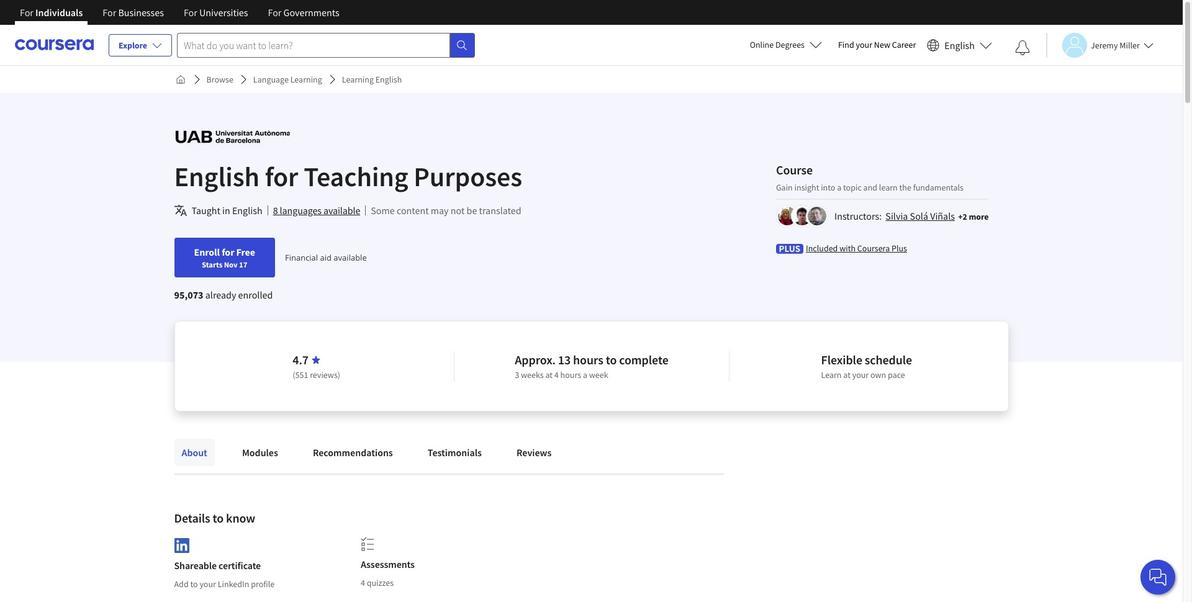 Task type: locate. For each thing, give the bounding box(es) containing it.
1 horizontal spatial a
[[838, 182, 842, 193]]

1 for from the left
[[20, 6, 33, 19]]

aid
[[320, 252, 332, 263]]

1 vertical spatial available
[[334, 252, 367, 263]]

complete
[[619, 352, 669, 368]]

included with coursera plus link
[[806, 242, 908, 254]]

universities
[[199, 6, 248, 19]]

be
[[467, 204, 477, 217]]

for left individuals
[[20, 6, 33, 19]]

hours up "week"
[[573, 352, 604, 368]]

1 horizontal spatial learning
[[342, 74, 374, 85]]

more
[[969, 211, 989, 222]]

to up "week"
[[606, 352, 617, 368]]

for for businesses
[[103, 6, 116, 19]]

for for governments
[[268, 6, 282, 19]]

0 vertical spatial available
[[324, 204, 360, 217]]

reviews)
[[310, 370, 340, 381]]

may
[[431, 204, 449, 217]]

2 vertical spatial to
[[190, 579, 198, 590]]

about
[[182, 447, 207, 459]]

learning english
[[342, 74, 402, 85]]

for governments
[[268, 6, 340, 19]]

for up nov
[[222, 246, 234, 258]]

4 for from the left
[[268, 6, 282, 19]]

None search field
[[177, 33, 475, 57]]

explore button
[[109, 34, 172, 57]]

solá
[[910, 210, 929, 222]]

at inside approx. 13 hours to complete 3 weeks at 4 hours a week
[[546, 370, 553, 381]]

hours down 13
[[561, 370, 582, 381]]

enroll
[[194, 246, 220, 258]]

starts
[[202, 260, 223, 270]]

1 horizontal spatial at
[[844, 370, 851, 381]]

online
[[750, 39, 774, 50]]

4
[[555, 370, 559, 381], [361, 578, 365, 589]]

the
[[900, 182, 912, 193]]

0 vertical spatial to
[[606, 352, 617, 368]]

coursera image
[[15, 35, 94, 55]]

at right learn
[[844, 370, 851, 381]]

0 horizontal spatial to
[[190, 579, 198, 590]]

4.7
[[293, 352, 309, 368]]

1 horizontal spatial 4
[[555, 370, 559, 381]]

english for teaching purposes
[[174, 160, 522, 194]]

english
[[945, 39, 975, 51], [376, 74, 402, 85], [174, 160, 260, 194], [232, 204, 263, 217]]

3 for from the left
[[184, 6, 197, 19]]

available for 8 languages available
[[324, 204, 360, 217]]

for
[[265, 160, 298, 194], [222, 246, 234, 258]]

pace
[[888, 370, 906, 381]]

jose ygoa-bayer image
[[793, 207, 812, 225]]

add to your linkedin profile
[[174, 579, 275, 590]]

learning inside language learning "link"
[[291, 74, 322, 85]]

8 languages available button
[[273, 203, 360, 218]]

silvia
[[886, 210, 908, 222]]

coursera
[[858, 243, 890, 254]]

a right into
[[838, 182, 842, 193]]

some
[[371, 204, 395, 217]]

weeks
[[521, 370, 544, 381]]

details
[[174, 511, 210, 526]]

in
[[222, 204, 230, 217]]

for for universities
[[184, 6, 197, 19]]

available right aid
[[334, 252, 367, 263]]

translated
[[479, 204, 522, 217]]

1 vertical spatial a
[[583, 370, 588, 381]]

available inside button
[[324, 204, 360, 217]]

0 vertical spatial for
[[265, 160, 298, 194]]

own
[[871, 370, 887, 381]]

0 vertical spatial 4
[[555, 370, 559, 381]]

0 horizontal spatial 4
[[361, 578, 365, 589]]

1 vertical spatial your
[[853, 370, 869, 381]]

13
[[558, 352, 571, 368]]

available down english for teaching purposes
[[324, 204, 360, 217]]

1 horizontal spatial for
[[265, 160, 298, 194]]

english button
[[923, 25, 998, 65]]

2 at from the left
[[844, 370, 851, 381]]

show notifications image
[[1016, 40, 1031, 55]]

for left universities
[[184, 6, 197, 19]]

fundamentals
[[914, 182, 964, 193]]

a
[[838, 182, 842, 193], [583, 370, 588, 381]]

17
[[239, 260, 247, 270]]

to right the add
[[190, 579, 198, 590]]

profile
[[251, 579, 275, 590]]

your down shareable certificate
[[200, 579, 216, 590]]

0 horizontal spatial a
[[583, 370, 588, 381]]

details to know
[[174, 511, 255, 526]]

a left "week"
[[583, 370, 588, 381]]

course gain insight into a topic and learn the fundamentals
[[776, 162, 964, 193]]

modules link
[[235, 439, 286, 467]]

learning
[[291, 74, 322, 85], [342, 74, 374, 85]]

4 down 13
[[555, 370, 559, 381]]

for left 'governments'
[[268, 6, 282, 19]]

modules
[[242, 447, 278, 459]]

available for financial aid available
[[334, 252, 367, 263]]

for up 8
[[265, 160, 298, 194]]

for inside enroll for free starts nov 17
[[222, 246, 234, 258]]

0 horizontal spatial learning
[[291, 74, 322, 85]]

know
[[226, 511, 255, 526]]

1 learning from the left
[[291, 74, 322, 85]]

4 left quizzes
[[361, 578, 365, 589]]

financial
[[285, 252, 318, 263]]

browse
[[207, 74, 233, 85]]

1 horizontal spatial to
[[213, 511, 224, 526]]

1 vertical spatial for
[[222, 246, 234, 258]]

for for individuals
[[20, 6, 33, 19]]

2 for from the left
[[103, 6, 116, 19]]

+2 more button
[[959, 210, 989, 223]]

1 vertical spatial to
[[213, 511, 224, 526]]

included with coursera plus
[[806, 243, 908, 254]]

2 horizontal spatial to
[[606, 352, 617, 368]]

0 horizontal spatial at
[[546, 370, 553, 381]]

for
[[20, 6, 33, 19], [103, 6, 116, 19], [184, 6, 197, 19], [268, 6, 282, 19]]

shareable certificate
[[174, 560, 261, 572]]

testimonials
[[428, 447, 482, 459]]

degrees
[[776, 39, 805, 50]]

instructors: silvia solá viñals +2 more
[[835, 210, 989, 222]]

95,073 already enrolled
[[174, 289, 273, 301]]

0 vertical spatial hours
[[573, 352, 604, 368]]

to left know
[[213, 511, 224, 526]]

at right weeks
[[546, 370, 553, 381]]

0 vertical spatial a
[[838, 182, 842, 193]]

at
[[546, 370, 553, 381], [844, 370, 851, 381]]

3
[[515, 370, 519, 381]]

assessments
[[361, 558, 415, 571]]

0 horizontal spatial for
[[222, 246, 234, 258]]

to for know
[[213, 511, 224, 526]]

your right 'find' in the right of the page
[[856, 39, 873, 50]]

governments
[[284, 6, 340, 19]]

available
[[324, 204, 360, 217], [334, 252, 367, 263]]

2 learning from the left
[[342, 74, 374, 85]]

your left the own
[[853, 370, 869, 381]]

for left businesses
[[103, 6, 116, 19]]

linkedin
[[218, 579, 249, 590]]

1 vertical spatial hours
[[561, 370, 582, 381]]

universitat autònoma de barcelona image
[[174, 123, 291, 151]]

1 at from the left
[[546, 370, 553, 381]]



Task type: describe. For each thing, give the bounding box(es) containing it.
english inside button
[[945, 39, 975, 51]]

into
[[821, 182, 836, 193]]

2 vertical spatial your
[[200, 579, 216, 590]]

insight
[[795, 182, 820, 193]]

jeremy miller button
[[1047, 33, 1154, 57]]

learning english link
[[337, 68, 407, 91]]

quizzes
[[367, 578, 394, 589]]

included
[[806, 243, 838, 254]]

reviews link
[[509, 439, 559, 467]]

95,073
[[174, 289, 203, 301]]

approx.
[[515, 352, 556, 368]]

instructors:
[[835, 210, 882, 222]]

topic
[[844, 182, 862, 193]]

find your new career link
[[832, 37, 923, 53]]

(551
[[293, 370, 308, 381]]

teaching
[[304, 160, 409, 194]]

4 inside approx. 13 hours to complete 3 weeks at 4 hours a week
[[555, 370, 559, 381]]

enroll for free starts nov 17
[[194, 246, 255, 270]]

flexible schedule learn at your own pace
[[822, 352, 913, 381]]

your inside flexible schedule learn at your own pace
[[853, 370, 869, 381]]

for for english
[[265, 160, 298, 194]]

jeremy
[[1091, 39, 1118, 51]]

course
[[776, 162, 813, 177]]

flexible
[[822, 352, 863, 368]]

languages
[[280, 204, 322, 217]]

banner navigation
[[10, 0, 350, 34]]

not
[[451, 204, 465, 217]]

shareable
[[174, 560, 217, 572]]

nov
[[224, 260, 238, 270]]

+2
[[959, 211, 968, 222]]

content
[[397, 204, 429, 217]]

a inside the course gain insight into a topic and learn the fundamentals
[[838, 182, 842, 193]]

with
[[840, 243, 856, 254]]

week
[[589, 370, 609, 381]]

free
[[236, 246, 255, 258]]

(551 reviews)
[[293, 370, 340, 381]]

browse link
[[202, 68, 238, 91]]

explore
[[119, 40, 147, 51]]

chat with us image
[[1149, 568, 1168, 588]]

coursera plus image
[[776, 244, 804, 254]]

What do you want to learn? text field
[[177, 33, 450, 57]]

language
[[253, 74, 289, 85]]

purposes
[[414, 160, 522, 194]]

a inside approx. 13 hours to complete 3 weeks at 4 hours a week
[[583, 370, 588, 381]]

career
[[893, 39, 916, 50]]

recommendations link
[[306, 439, 401, 467]]

online degrees button
[[740, 31, 832, 58]]

jeremy miller
[[1091, 39, 1140, 51]]

learn
[[880, 182, 898, 193]]

for universities
[[184, 6, 248, 19]]

for businesses
[[103, 6, 164, 19]]

4 quizzes
[[361, 578, 394, 589]]

recommendations
[[313, 447, 393, 459]]

learning inside learning english link
[[342, 74, 374, 85]]

some content may not be translated
[[371, 204, 522, 217]]

at inside flexible schedule learn at your own pace
[[844, 370, 851, 381]]

taught in english
[[192, 204, 263, 217]]

for for enroll
[[222, 246, 234, 258]]

online degrees
[[750, 39, 805, 50]]

approx. 13 hours to complete 3 weeks at 4 hours a week
[[515, 352, 669, 381]]

new
[[875, 39, 891, 50]]

find your new career
[[839, 39, 916, 50]]

already
[[205, 289, 236, 301]]

to for your
[[190, 579, 198, 590]]

gain
[[776, 182, 793, 193]]

businesses
[[118, 6, 164, 19]]

individuals
[[35, 6, 83, 19]]

schedule
[[865, 352, 913, 368]]

ian james image
[[808, 207, 827, 225]]

0 vertical spatial your
[[856, 39, 873, 50]]

silvia solá viñals image
[[778, 207, 797, 225]]

silvia solá viñals link
[[886, 210, 955, 222]]

add
[[174, 579, 189, 590]]

8
[[273, 204, 278, 217]]

8 languages available
[[273, 204, 360, 217]]

for individuals
[[20, 6, 83, 19]]

reviews
[[517, 447, 552, 459]]

miller
[[1120, 39, 1140, 51]]

certificate
[[219, 560, 261, 572]]

financial aid available
[[285, 252, 367, 263]]

to inside approx. 13 hours to complete 3 weeks at 4 hours a week
[[606, 352, 617, 368]]

learn
[[822, 370, 842, 381]]

and
[[864, 182, 878, 193]]

about link
[[174, 439, 215, 467]]

home image
[[175, 75, 185, 84]]

language learning link
[[248, 68, 327, 91]]

testimonials link
[[420, 439, 489, 467]]

viñals
[[931, 210, 955, 222]]

1 vertical spatial 4
[[361, 578, 365, 589]]



Task type: vqa. For each thing, say whether or not it's contained in the screenshot.
spring for Spring 2024
no



